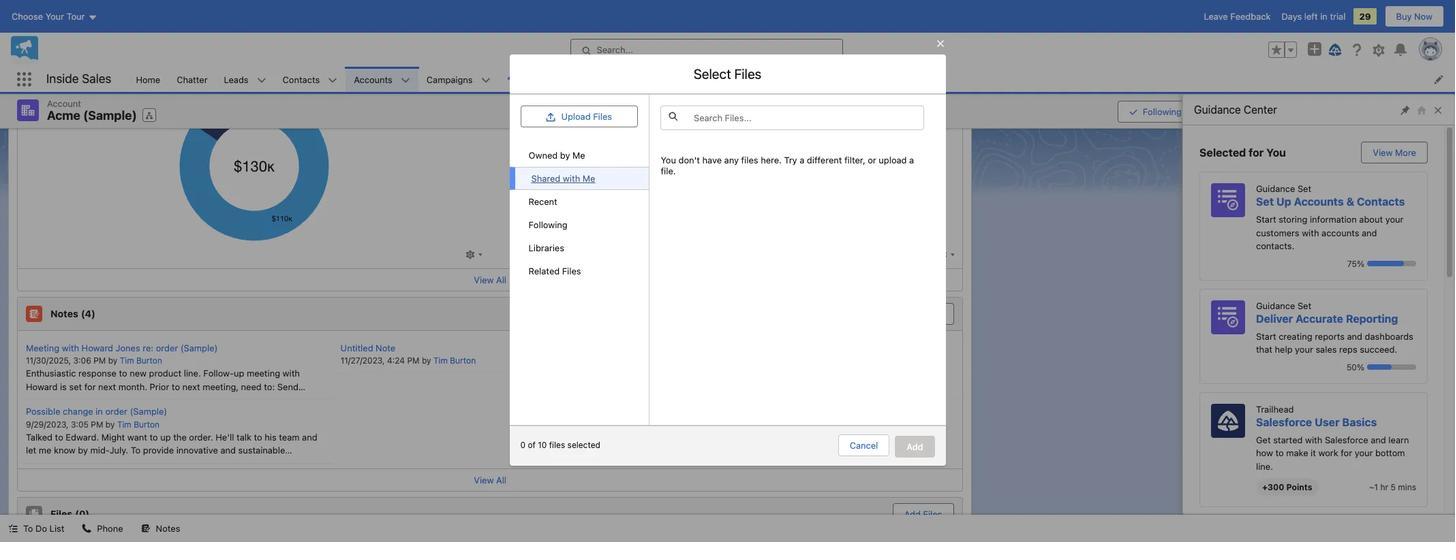 Task type: vqa. For each thing, say whether or not it's contained in the screenshot.
solutions
yes



Task type: describe. For each thing, give the bounding box(es) containing it.
set for deliver
[[1298, 300, 1312, 311]]

line. for jones
[[184, 368, 201, 379]]

people
[[167, 458, 195, 469]]

me
[[39, 445, 51, 456]]

and inside the trailhead salesforce user basics get started with salesforce and learn how to make it work for your bottom line.
[[1371, 435, 1386, 445]]

libraries link
[[510, 237, 649, 260]]

possible
[[26, 406, 60, 417]]

send inside list
[[514, 74, 535, 85]]

files inside 'you don't have any files here. try a different filter, or upload a file.'
[[741, 155, 758, 166]]

1 horizontal spatial howard
[[82, 343, 113, 353]]

all opportunities for influence by campaign
[[36, 41, 105, 52]]

related
[[529, 266, 560, 277]]

is
[[60, 381, 67, 392]]

that inside guidance set deliver accurate reporting start creating reports and dashboards that help your sales reps succeed.
[[1256, 344, 1273, 355]]

notes button
[[133, 515, 188, 543]]

demo
[[228, 395, 251, 406]]

following link
[[510, 213, 649, 237]]

information
[[1310, 214, 1357, 225]]

tim burton link for and
[[117, 420, 160, 430]]

following inside button
[[1143, 106, 1182, 117]]

through
[[283, 395, 316, 406]]

by for influence by campaign
[[66, 19, 77, 30]]

list containing home
[[128, 67, 1455, 92]]

all opportunities button for influence by campaign
[[26, 36, 277, 56]]

opportunities for influence by campaign
[[49, 41, 105, 52]]

line. for basics
[[1256, 461, 1273, 472]]

tim burton link for set
[[120, 356, 162, 366]]

0 horizontal spatial howard
[[26, 381, 58, 392]]

and inside guidance set deliver accurate reporting start creating reports and dashboards that help your sales reps succeed.
[[1347, 331, 1363, 342]]

to left new
[[119, 368, 127, 379]]

for inside meeting with howard jones re: order (sample) 11/30/2025, 3:06 pm by tim burton enthusiastic response to new product line. follow-up meeting with howard is set for next month. prior to next meeting, need to: send proposal to howard's team make adjustments to demo do run through with anne and jason
[[84, 381, 96, 392]]

accounts
[[1322, 227, 1359, 238]]

guidance for guidance set set up accounts & contacts start storing information about your customers with accounts and contacts.
[[1256, 183, 1295, 194]]

1 vertical spatial salesforce
[[1325, 435, 1369, 445]]

0 of 10 files selected status
[[520, 435, 600, 451]]

influence for influence by campaign
[[26, 19, 64, 30]]

owned
[[529, 150, 558, 161]]

untitled note 11/27/2023, 4:24 pm by tim burton
[[341, 343, 476, 366]]

succeed.
[[1360, 344, 1398, 355]]

guidance for guidance set deliver accurate reporting start creating reports and dashboards that help your sales reps succeed.
[[1256, 300, 1295, 311]]

customers
[[1256, 227, 1300, 238]]

howard's
[[75, 395, 114, 406]]

improve
[[84, 458, 117, 469]]

by for influence by campaign type
[[539, 19, 549, 30]]

1 vertical spatial view all link
[[18, 469, 963, 491]]

add button
[[895, 436, 935, 458]]

0
[[520, 440, 526, 451]]

29
[[1359, 11, 1371, 22]]

by up might
[[106, 420, 115, 430]]

product
[[149, 368, 181, 379]]

pm inside possible change in order (sample) 9/29/2023, 3:05 pm by tim burton talked to edward. might want to up the order. he'll talk to his team and let me know by mid-july. to provide innovative and sustainable solutions that improve the lives of people around the world.
[[91, 420, 103, 430]]

provide
[[143, 445, 174, 456]]

for inside the trailhead salesforce user basics get started with salesforce and learn how to make it work for your bottom line.
[[1341, 448, 1352, 459]]

add for add files
[[904, 509, 921, 520]]

phone button
[[74, 515, 131, 543]]

selected
[[568, 440, 600, 451]]

up inside meeting with howard jones re: order (sample) 11/30/2025, 3:06 pm by tim burton enthusiastic response to new product line. follow-up meeting with howard is set for next month. prior to next meeting, need to: send proposal to howard's team make adjustments to demo do run through with anne and jason
[[234, 368, 244, 379]]

start inside guidance set set up accounts & contacts start storing information about your customers with accounts and contacts.
[[1256, 214, 1276, 225]]

add for add
[[907, 442, 923, 452]]

accounts list item
[[346, 67, 418, 92]]

account inside button
[[1241, 106, 1275, 117]]

send inside meeting with howard jones re: order (sample) 11/30/2025, 3:06 pm by tim burton enthusiastic response to new product line. follow-up meeting with howard is set for next month. prior to next meeting, need to: send proposal to howard's team make adjustments to demo do run through with anne and jason
[[277, 381, 298, 392]]

sales
[[1316, 344, 1337, 355]]

leads list item
[[216, 67, 274, 92]]

talk
[[237, 432, 251, 443]]

order inside meeting with howard jones re: order (sample) 11/30/2025, 3:06 pm by tim burton enthusiastic response to new product line. follow-up meeting with howard is set for next month. prior to next meeting, need to: send proposal to howard's team make adjustments to demo do run through with anne and jason
[[156, 343, 178, 353]]

me for shared with me
[[583, 173, 595, 184]]

burton inside meeting with howard jones re: order (sample) 11/30/2025, 3:06 pm by tim burton enthusiastic response to new product line. follow-up meeting with howard is set for next month. prior to next meeting, need to: send proposal to howard's team make adjustments to demo do run through with anne and jason
[[136, 356, 162, 366]]

select files
[[694, 66, 762, 82]]

don't
[[678, 155, 700, 166]]

guidance set deliver accurate reporting start creating reports and dashboards that help your sales reps succeed.
[[1256, 300, 1414, 355]]

1 view all from the top
[[474, 274, 507, 285]]

0 horizontal spatial the
[[120, 458, 133, 469]]

notes (4)
[[50, 308, 95, 320]]

acme (sample)
[[47, 108, 137, 123]]

cancel
[[850, 440, 878, 451]]

2 horizontal spatial the
[[229, 458, 242, 469]]

1 vertical spatial set
[[1256, 196, 1274, 208]]

tim inside meeting with howard jones re: order (sample) 11/30/2025, 3:06 pm by tim burton enthusiastic response to new product line. follow-up meeting with howard is set for next month. prior to next meeting, need to: send proposal to howard's team make adjustments to demo do run through with anne and jason
[[120, 356, 134, 366]]

progress bar progress bar for set up accounts & contacts
[[1367, 261, 1416, 267]]

11/30/2025,
[[26, 356, 71, 366]]

chatter link
[[169, 67, 216, 92]]

call maria tomorrow (sample) link
[[601, 67, 738, 92]]

(sample) inside list item
[[701, 74, 738, 85]]

campaigns list item
[[418, 67, 499, 92]]

2 a from the left
[[909, 155, 914, 166]]

1 horizontal spatial you
[[1267, 147, 1286, 159]]

by inside untitled note 11/27/2023, 4:24 pm by tim burton
[[422, 356, 431, 366]]

letter
[[537, 74, 561, 85]]

have
[[702, 155, 722, 166]]

to right prior
[[172, 381, 180, 392]]

burton inside possible change in order (sample) 9/29/2023, 3:05 pm by tim burton talked to edward. might want to up the order. he'll talk to his team and let me know by mid-july. to provide innovative and sustainable solutions that improve the lives of people around the world.
[[134, 420, 160, 430]]

+300 points
[[1262, 483, 1313, 493]]

files for add files
[[923, 509, 942, 520]]

0 horizontal spatial account
[[47, 98, 81, 109]]

anne
[[46, 408, 67, 419]]

with inside the trailhead salesforce user basics get started with salesforce and learn how to make it work for your bottom line.
[[1305, 435, 1323, 445]]

shared with me
[[531, 173, 595, 184]]

to down meeting,
[[217, 395, 225, 406]]

storing
[[1279, 214, 1308, 225]]

select
[[694, 66, 731, 82]]

home link
[[128, 67, 169, 92]]

type
[[596, 19, 616, 30]]

view more
[[1373, 147, 1416, 158]]

note
[[376, 343, 396, 353]]

you inside 'you don't have any files here. try a different filter, or upload a file.'
[[660, 155, 676, 166]]

&
[[1347, 196, 1354, 208]]

0 horizontal spatial salesforce
[[1256, 416, 1312, 428]]

files for related files
[[562, 266, 581, 277]]

let
[[26, 445, 36, 456]]

text default image for notes
[[141, 524, 150, 534]]

set
[[69, 381, 82, 392]]

do inside button
[[35, 523, 47, 534]]

file.
[[660, 166, 676, 177]]

your inside guidance set set up accounts & contacts start storing information about your customers with accounts and contacts.
[[1386, 214, 1404, 225]]

help
[[1275, 344, 1293, 355]]

dashboards
[[1365, 331, 1414, 342]]

trial
[[1330, 11, 1346, 22]]

call maria tomorrow (sample) list item
[[601, 67, 765, 92]]

accounts inside guidance set set up accounts & contacts start storing information about your customers with accounts and contacts.
[[1294, 196, 1344, 208]]

get
[[1256, 435, 1271, 445]]

meeting,
[[203, 381, 239, 392]]

possible change in order (sample) 9/29/2023, 3:05 pm by tim burton talked to edward. might want to up the order. he'll talk to his team and let me know by mid-july. to provide innovative and sustainable solutions that improve the lives of people around the world.
[[26, 406, 317, 469]]

(0)
[[75, 508, 89, 520]]

up inside possible change in order (sample) 9/29/2023, 3:05 pm by tim burton talked to edward. might want to up the order. he'll talk to his team and let me know by mid-july. to provide innovative and sustainable solutions that improve the lives of people around the world.
[[160, 432, 171, 443]]

by down edward.
[[78, 445, 88, 456]]

order inside possible change in order (sample) 9/29/2023, 3:05 pm by tim burton talked to edward. might want to up the order. he'll talk to his team and let me know by mid-july. to provide innovative and sustainable solutions that improve the lives of people around the world.
[[105, 406, 127, 417]]

contacts.
[[1256, 241, 1295, 252]]

make
[[139, 395, 161, 406]]

delete
[[1378, 106, 1405, 117]]

contacts link
[[274, 67, 328, 92]]

following button
[[1118, 101, 1193, 123]]

leads link
[[216, 67, 257, 92]]

(4)
[[81, 308, 95, 320]]

with up recent link
[[563, 173, 580, 184]]

learn
[[1389, 435, 1409, 445]]

around
[[198, 458, 227, 469]]

campaigns
[[427, 74, 473, 85]]

to inside the trailhead salesforce user basics get started with salesforce and learn how to make it work for your bottom line.
[[1276, 448, 1284, 459]]

re:
[[143, 343, 153, 353]]

0 vertical spatial for
[[1249, 147, 1264, 159]]

view inside "button"
[[1373, 147, 1393, 158]]

innovative
[[176, 445, 218, 456]]

0 of 10 files selected
[[520, 440, 600, 451]]

here.
[[760, 155, 781, 166]]

2 view all from the top
[[474, 475, 507, 486]]

view account hierarchy button
[[1207, 101, 1329, 123]]

days left in trial
[[1282, 11, 1346, 22]]

sales
[[82, 72, 111, 86]]

all opportunities button for influence by campaign type
[[498, 36, 749, 56]]

solutions
[[26, 458, 63, 469]]

tim inside possible change in order (sample) 9/29/2023, 3:05 pm by tim burton talked to edward. might want to up the order. he'll talk to his team and let me know by mid-july. to provide innovative and sustainable solutions that improve the lives of people around the world.
[[117, 420, 131, 430]]

sustainable
[[238, 445, 285, 456]]

salesforce user basics button
[[1256, 416, 1377, 428]]

10
[[538, 440, 547, 451]]

recent
[[529, 196, 557, 207]]

with right meeting
[[283, 368, 300, 379]]

contacts inside guidance set set up accounts & contacts start storing information about your customers with accounts and contacts.
[[1357, 196, 1405, 208]]

with inside guidance set set up accounts & contacts start storing information about your customers with accounts and contacts.
[[1302, 227, 1319, 238]]

(sample) down sales
[[83, 108, 137, 123]]

to left his
[[254, 432, 262, 443]]

to up provide
[[150, 432, 158, 443]]

upload
[[561, 111, 591, 122]]



Task type: locate. For each thing, give the bounding box(es) containing it.
(sample) inside meeting with howard jones re: order (sample) 11/30/2025, 3:06 pm by tim burton enthusiastic response to new product line. follow-up meeting with howard is set for next month. prior to next meeting, need to: send proposal to howard's team make adjustments to demo do run through with anne and jason
[[180, 343, 218, 353]]

text default image inside "phone" button
[[82, 524, 92, 534]]

of inside 'status'
[[528, 440, 536, 451]]

line. left follow-
[[184, 368, 201, 379]]

1 text default image from the left
[[8, 524, 18, 534]]

1 horizontal spatial in
[[1320, 11, 1328, 22]]

to
[[131, 445, 141, 456], [23, 523, 33, 534]]

inside sales
[[46, 72, 111, 86]]

notes for notes
[[156, 523, 180, 534]]

upload files
[[561, 111, 612, 122]]

to down "want"
[[131, 445, 141, 456]]

0 horizontal spatial you
[[660, 155, 676, 166]]

with down storing
[[1302, 227, 1319, 238]]

0 horizontal spatial a
[[799, 155, 804, 166]]

all opportunities down influence by campaign
[[36, 41, 105, 52]]

do inside meeting with howard jones re: order (sample) 11/30/2025, 3:06 pm by tim burton enthusiastic response to new product line. follow-up meeting with howard is set for next month. prior to next meeting, need to: send proposal to howard's team make adjustments to demo do run through with anne and jason
[[253, 395, 265, 406]]

do left run
[[253, 395, 265, 406]]

a right try at the right top
[[799, 155, 804, 166]]

+300
[[1262, 483, 1284, 493]]

center
[[1244, 104, 1277, 116]]

notes inside button
[[156, 523, 180, 534]]

1 vertical spatial start
[[1256, 331, 1276, 342]]

text default image left to do list
[[8, 524, 18, 534]]

3:06
[[73, 356, 91, 366]]

salesforce down basics at the right bottom
[[1325, 435, 1369, 445]]

* send letter
[[507, 74, 561, 85]]

with
[[563, 173, 580, 184], [1302, 227, 1319, 238], [62, 343, 79, 353], [283, 368, 300, 379], [26, 408, 43, 419], [1305, 435, 1323, 445]]

and inside meeting with howard jones re: order (sample) 11/30/2025, 3:06 pm by tim burton enthusiastic response to new product line. follow-up meeting with howard is set for next month. prior to next meeting, need to: send proposal to howard's team make adjustments to demo do run through with anne and jason
[[69, 408, 85, 419]]

accounts inside list item
[[354, 74, 393, 85]]

progress bar image
[[1367, 365, 1392, 370]]

more
[[1395, 147, 1416, 158]]

contacts right the leads list item
[[283, 74, 320, 85]]

1 horizontal spatial accounts
[[1294, 196, 1344, 208]]

1 horizontal spatial a
[[909, 155, 914, 166]]

selected
[[1200, 147, 1246, 159]]

to:
[[264, 381, 275, 392]]

files right any
[[741, 155, 758, 166]]

1 vertical spatial guidance
[[1256, 183, 1295, 194]]

2 horizontal spatial your
[[1386, 214, 1404, 225]]

0 vertical spatial to
[[131, 445, 141, 456]]

1 vertical spatial do
[[35, 523, 47, 534]]

0 horizontal spatial influence
[[26, 19, 64, 30]]

in inside possible change in order (sample) 9/29/2023, 3:05 pm by tim burton talked to edward. might want to up the order. he'll talk to his team and let me know by mid-july. to provide innovative and sustainable solutions that improve the lives of people around the world.
[[96, 406, 103, 417]]

(sample)
[[701, 74, 738, 85], [83, 108, 137, 123], [180, 343, 218, 353], [130, 406, 167, 417]]

influence
[[26, 19, 64, 30], [498, 19, 536, 30]]

how
[[1256, 448, 1273, 459]]

search...
[[597, 44, 633, 55]]

1 horizontal spatial your
[[1355, 448, 1373, 459]]

text default image inside to do list button
[[8, 524, 18, 534]]

1 by from the left
[[66, 19, 77, 30]]

your inside the trailhead salesforce user basics get started with salesforce and learn how to make it work for your bottom line.
[[1355, 448, 1373, 459]]

opportunities down influence by campaign
[[49, 41, 105, 52]]

0 horizontal spatial that
[[66, 458, 82, 469]]

your down creating
[[1295, 344, 1313, 355]]

0 horizontal spatial send
[[277, 381, 298, 392]]

guidance for guidance center
[[1194, 104, 1241, 116]]

team right his
[[279, 432, 300, 443]]

1 horizontal spatial order
[[156, 343, 178, 353]]

buy now
[[1396, 11, 1433, 22]]

try
[[784, 155, 797, 166]]

line. inside the trailhead salesforce user basics get started with salesforce and learn how to make it work for your bottom line.
[[1256, 461, 1273, 472]]

1 horizontal spatial send
[[514, 74, 535, 85]]

pm
[[93, 356, 106, 366], [407, 356, 420, 366], [91, 420, 103, 430]]

1 horizontal spatial account
[[1241, 106, 1275, 117]]

up up provide
[[160, 432, 171, 443]]

acme
[[47, 108, 80, 123]]

0 vertical spatial up
[[234, 368, 244, 379]]

contacts list item
[[274, 67, 346, 92]]

75%
[[1347, 259, 1365, 269]]

notes
[[50, 308, 78, 320], [156, 523, 180, 534]]

he'll
[[216, 432, 234, 443]]

change
[[63, 406, 93, 417]]

next down response
[[98, 381, 116, 392]]

me
[[573, 150, 585, 161], [583, 173, 595, 184]]

Search Files... search field
[[660, 106, 924, 130]]

and down through
[[302, 432, 317, 443]]

start inside guidance set deliver accurate reporting start creating reports and dashboards that help your sales reps succeed.
[[1256, 331, 1276, 342]]

following inside "link"
[[529, 220, 568, 231]]

inside
[[46, 72, 79, 86]]

call maria tomorrow (sample)
[[616, 74, 738, 85]]

notes left (4)
[[50, 308, 78, 320]]

in for left
[[1320, 11, 1328, 22]]

team inside possible change in order (sample) 9/29/2023, 3:05 pm by tim burton talked to edward. might want to up the order. he'll talk to his team and let me know by mid-july. to provide innovative and sustainable solutions that improve the lives of people around the world.
[[279, 432, 300, 443]]

add down the add button
[[904, 509, 921, 520]]

~1 hr 5 mins
[[1369, 483, 1416, 493]]

and
[[1362, 227, 1377, 238], [1347, 331, 1363, 342], [69, 408, 85, 419], [302, 432, 317, 443], [1371, 435, 1386, 445], [220, 445, 236, 456]]

influence up *
[[498, 19, 536, 30]]

0 horizontal spatial do
[[35, 523, 47, 534]]

0 horizontal spatial order
[[105, 406, 127, 417]]

3:05
[[71, 420, 89, 430]]

by up letter
[[539, 19, 549, 30]]

deliver
[[1256, 313, 1293, 325]]

progress bar progress bar
[[1367, 261, 1416, 267], [1367, 365, 1416, 370]]

for up howard's
[[84, 381, 96, 392]]

0 vertical spatial me
[[573, 150, 585, 161]]

untitled
[[341, 343, 373, 353]]

line. down how
[[1256, 461, 1273, 472]]

1 next from the left
[[98, 381, 116, 392]]

the left world.
[[229, 458, 242, 469]]

1 vertical spatial contacts
[[1357, 196, 1405, 208]]

me down owned by me link
[[583, 173, 595, 184]]

a right upload
[[909, 155, 914, 166]]

text default image down (0)
[[82, 524, 92, 534]]

1 horizontal spatial team
[[279, 432, 300, 443]]

guidance inside guidance set deliver accurate reporting start creating reports and dashboards that help your sales reps succeed.
[[1256, 300, 1295, 311]]

2 start from the top
[[1256, 331, 1276, 342]]

to up know
[[55, 432, 63, 443]]

guidance up "deliver" at the bottom right
[[1256, 300, 1295, 311]]

view account hierarchy
[[1219, 106, 1317, 117]]

do
[[253, 395, 265, 406], [35, 523, 47, 534]]

pm inside untitled note 11/27/2023, 4:24 pm by tim burton
[[407, 356, 420, 366]]

guidance set set up accounts & contacts start storing information about your customers with accounts and contacts.
[[1256, 183, 1405, 252]]

pm inside meeting with howard jones re: order (sample) 11/30/2025, 3:06 pm by tim burton enthusiastic response to new product line. follow-up meeting with howard is set for next month. prior to next meeting, need to: send proposal to howard's team make adjustments to demo do run through with anne and jason
[[93, 356, 106, 366]]

line. inside meeting with howard jones re: order (sample) 11/30/2025, 3:06 pm by tim burton enthusiastic response to new product line. follow-up meeting with howard is set for next month. prior to next meeting, need to: send proposal to howard's team make adjustments to demo do run through with anne and jason
[[184, 368, 201, 379]]

0 horizontal spatial for
[[84, 381, 96, 392]]

0 vertical spatial salesforce
[[1256, 416, 1312, 428]]

a
[[799, 155, 804, 166], [909, 155, 914, 166]]

to inside possible change in order (sample) 9/29/2023, 3:05 pm by tim burton talked to edward. might want to up the order. he'll talk to his team and let me know by mid-july. to provide innovative and sustainable solutions that improve the lives of people around the world.
[[131, 445, 141, 456]]

progress bar progress bar for deliver accurate reporting
[[1367, 365, 1416, 370]]

2 by from the left
[[539, 19, 549, 30]]

campaign for influence by campaign type
[[552, 19, 593, 30]]

meeting
[[26, 343, 59, 353]]

0 vertical spatial notes
[[50, 308, 78, 320]]

1 horizontal spatial files
[[741, 155, 758, 166]]

0 vertical spatial your
[[1386, 214, 1404, 225]]

you left don't
[[660, 155, 676, 166]]

notes right phone
[[156, 523, 180, 534]]

that left help
[[1256, 344, 1273, 355]]

send
[[514, 74, 535, 85], [277, 381, 298, 392]]

progress bar progress bar right 75%
[[1367, 261, 1416, 267]]

tim right '4:24'
[[433, 356, 448, 366]]

2 next from the left
[[182, 381, 200, 392]]

1 horizontal spatial to
[[131, 445, 141, 456]]

by up response
[[108, 356, 117, 366]]

influence for influence by campaign type
[[498, 19, 536, 30]]

1 vertical spatial notes
[[156, 523, 180, 534]]

set inside guidance set deliver accurate reporting start creating reports and dashboards that help your sales reps succeed.
[[1298, 300, 1312, 311]]

0 horizontal spatial all opportunities
[[36, 41, 105, 52]]

all opportunities for influence by campaign type
[[509, 41, 578, 52]]

0 horizontal spatial up
[[160, 432, 171, 443]]

view all link down 0
[[18, 469, 963, 491]]

campaign up sales
[[79, 19, 121, 30]]

and inside guidance set set up accounts & contacts start storing information about your customers with accounts and contacts.
[[1362, 227, 1377, 238]]

tim up might
[[117, 420, 131, 430]]

jones
[[116, 343, 140, 353]]

1 vertical spatial send
[[277, 381, 298, 392]]

for right work
[[1341, 448, 1352, 459]]

want
[[127, 432, 147, 443]]

all opportunities button up home
[[26, 36, 277, 56]]

0 vertical spatial add
[[907, 442, 923, 452]]

2 progress bar progress bar from the top
[[1367, 365, 1416, 370]]

1 influence from the left
[[26, 19, 64, 30]]

pm right '4:24'
[[407, 356, 420, 366]]

1 vertical spatial me
[[583, 173, 595, 184]]

order down howard's
[[105, 406, 127, 417]]

1 start from the top
[[1256, 214, 1276, 225]]

1 vertical spatial following
[[529, 220, 568, 231]]

selected for you
[[1200, 147, 1286, 159]]

set for set
[[1298, 183, 1312, 194]]

howard up 3:06
[[82, 343, 113, 353]]

0 horizontal spatial campaign
[[79, 19, 121, 30]]

0 vertical spatial line.
[[184, 368, 201, 379]]

that inside possible change in order (sample) 9/29/2023, 3:05 pm by tim burton talked to edward. might want to up the order. he'll talk to his team and let me know by mid-july. to provide innovative and sustainable solutions that improve the lives of people around the world.
[[66, 458, 82, 469]]

follow-
[[203, 368, 234, 379]]

text default image
[[749, 75, 758, 84]]

of down provide
[[156, 458, 165, 469]]

group
[[1268, 42, 1297, 58]]

to do list button
[[0, 515, 73, 543]]

0 vertical spatial start
[[1256, 214, 1276, 225]]

1 all opportunities from the left
[[36, 41, 105, 52]]

1 horizontal spatial for
[[1249, 147, 1264, 159]]

0 vertical spatial team
[[116, 395, 137, 406]]

related files
[[529, 266, 581, 277]]

view inside button
[[1219, 106, 1239, 117]]

mins
[[1398, 483, 1416, 493]]

to down the is on the left bottom
[[64, 395, 73, 406]]

1 vertical spatial files
[[549, 440, 565, 451]]

start up customers on the top right of the page
[[1256, 214, 1276, 225]]

1 vertical spatial that
[[66, 458, 82, 469]]

2 vertical spatial for
[[1341, 448, 1352, 459]]

0 horizontal spatial by
[[66, 19, 77, 30]]

guidance left center in the right top of the page
[[1194, 104, 1241, 116]]

with up it
[[1305, 435, 1323, 445]]

and up bottom
[[1371, 435, 1386, 445]]

leave feedback link
[[1204, 11, 1271, 22]]

burton up "want"
[[134, 420, 160, 430]]

and up 3:05
[[69, 408, 85, 419]]

1 vertical spatial view all
[[474, 475, 507, 486]]

make
[[1286, 448, 1308, 459]]

the left order.
[[173, 432, 187, 443]]

1 horizontal spatial text default image
[[82, 524, 92, 534]]

1 vertical spatial howard
[[26, 381, 58, 392]]

phone
[[97, 523, 123, 534]]

maria
[[634, 74, 657, 85]]

2 influence from the left
[[498, 19, 536, 30]]

by inside owned by me link
[[560, 150, 570, 161]]

1 vertical spatial in
[[96, 406, 103, 417]]

month.
[[118, 381, 147, 392]]

delete button
[[1367, 101, 1416, 123]]

campaign for influence by campaign
[[79, 19, 121, 30]]

by inside meeting with howard jones re: order (sample) 11/30/2025, 3:06 pm by tim burton enthusiastic response to new product line. follow-up meeting with howard is set for next month. prior to next meeting, need to: send proposal to howard's team make adjustments to demo do run through with anne and jason
[[108, 356, 117, 366]]

and down he'll
[[220, 445, 236, 456]]

opportunities down influence by campaign type
[[521, 41, 578, 52]]

up
[[234, 368, 244, 379], [160, 432, 171, 443]]

0 horizontal spatial to
[[23, 523, 33, 534]]

with down proposal
[[26, 408, 43, 419]]

might
[[101, 432, 125, 443]]

text default image for to do list
[[8, 524, 18, 534]]

in right left
[[1320, 11, 1328, 22]]

files
[[741, 155, 758, 166], [549, 440, 565, 451]]

accounts link
[[346, 67, 401, 92]]

all opportunities down influence by campaign type
[[509, 41, 578, 52]]

do left list
[[35, 523, 47, 534]]

1 opportunities from the left
[[49, 41, 105, 52]]

text default image
[[8, 524, 18, 534], [82, 524, 92, 534], [141, 524, 150, 534]]

1 horizontal spatial that
[[1256, 344, 1273, 355]]

0 vertical spatial view all
[[474, 274, 507, 285]]

1 horizontal spatial of
[[528, 440, 536, 451]]

1 horizontal spatial next
[[182, 381, 200, 392]]

list
[[128, 67, 1455, 92]]

1 vertical spatial team
[[279, 432, 300, 443]]

1 vertical spatial add
[[904, 509, 921, 520]]

or
[[868, 155, 876, 166]]

you don't have any files here. try a different filter, or upload a file.
[[660, 155, 914, 177]]

by right "owned"
[[560, 150, 570, 161]]

add files
[[904, 509, 942, 520]]

1 horizontal spatial all opportunities
[[509, 41, 578, 52]]

deliver accurate reporting button
[[1256, 313, 1398, 325]]

to inside button
[[23, 523, 33, 534]]

2 text default image from the left
[[82, 524, 92, 534]]

you down the view account hierarchy
[[1267, 147, 1286, 159]]

account down inside
[[47, 98, 81, 109]]

0 horizontal spatial accounts
[[354, 74, 393, 85]]

lives
[[136, 458, 154, 469]]

notes for notes (4)
[[50, 308, 78, 320]]

with up 3:06
[[62, 343, 79, 353]]

0 horizontal spatial team
[[116, 395, 137, 406]]

0 vertical spatial order
[[156, 343, 178, 353]]

1 all opportunities button from the left
[[26, 36, 277, 56]]

set up set up accounts & contacts button
[[1298, 183, 1312, 194]]

1 vertical spatial order
[[105, 406, 127, 417]]

his
[[265, 432, 277, 443]]

your inside guidance set deliver accurate reporting start creating reports and dashboards that help your sales reps succeed.
[[1295, 344, 1313, 355]]

1 vertical spatial to
[[23, 523, 33, 534]]

1 horizontal spatial all opportunities button
[[498, 36, 749, 56]]

guidance inside guidance set set up accounts & contacts start storing information about your customers with accounts and contacts.
[[1256, 183, 1295, 194]]

1 horizontal spatial up
[[234, 368, 244, 379]]

work
[[1319, 448, 1339, 459]]

team inside meeting with howard jones re: order (sample) 11/30/2025, 3:06 pm by tim burton enthusiastic response to new product line. follow-up meeting with howard is set for next month. prior to next meeting, need to: send proposal to howard's team make adjustments to demo do run through with anne and jason
[[116, 395, 137, 406]]

0 vertical spatial files
[[741, 155, 758, 166]]

howard up proposal
[[26, 381, 58, 392]]

2 opportunities from the left
[[521, 41, 578, 52]]

july.
[[110, 445, 128, 456]]

0 horizontal spatial notes
[[50, 308, 78, 320]]

files inside 'status'
[[549, 440, 565, 451]]

upload files button
[[520, 106, 638, 128]]

shared with me link
[[510, 167, 649, 190]]

all opportunities button
[[26, 36, 277, 56], [498, 36, 749, 56]]

1 horizontal spatial notes
[[156, 523, 180, 534]]

buy
[[1396, 11, 1412, 22]]

up up the need
[[234, 368, 244, 379]]

up
[[1277, 196, 1292, 208]]

in down howard's
[[96, 406, 103, 417]]

1 horizontal spatial do
[[253, 395, 265, 406]]

reporting
[[1346, 313, 1398, 325]]

hr
[[1381, 483, 1389, 493]]

0 horizontal spatial all opportunities button
[[26, 36, 277, 56]]

account left hierarchy
[[1241, 106, 1275, 117]]

of inside possible change in order (sample) 9/29/2023, 3:05 pm by tim burton talked to edward. might want to up the order. he'll talk to his team and let me know by mid-july. to provide innovative and sustainable solutions that improve the lives of people around the world.
[[156, 458, 165, 469]]

1 progress bar progress bar from the top
[[1367, 261, 1416, 267]]

2 vertical spatial set
[[1298, 300, 1312, 311]]

files for select files
[[734, 66, 762, 82]]

2 vertical spatial guidance
[[1256, 300, 1295, 311]]

left
[[1304, 11, 1318, 22]]

influence up inside
[[26, 19, 64, 30]]

burton inside untitled note 11/27/2023, 4:24 pm by tim burton
[[450, 356, 476, 366]]

to left list
[[23, 523, 33, 534]]

mid-
[[90, 445, 110, 456]]

campaign
[[79, 19, 121, 30], [552, 19, 593, 30]]

0 vertical spatial guidance
[[1194, 104, 1241, 116]]

0 vertical spatial view all link
[[474, 274, 507, 285]]

1 vertical spatial for
[[84, 381, 96, 392]]

burton right '4:24'
[[450, 356, 476, 366]]

2 all opportunities button from the left
[[498, 36, 749, 56]]

feedback
[[1231, 11, 1271, 22]]

send up through
[[277, 381, 298, 392]]

files for upload files
[[593, 111, 612, 122]]

trailhead salesforce user basics get started with salesforce and learn how to make it work for your bottom line.
[[1256, 404, 1409, 472]]

2 vertical spatial your
[[1355, 448, 1373, 459]]

0 vertical spatial in
[[1320, 11, 1328, 22]]

1 campaign from the left
[[79, 19, 121, 30]]

3 text default image from the left
[[141, 524, 150, 534]]

5
[[1391, 483, 1396, 493]]

burton down re:
[[136, 356, 162, 366]]

accounts up information
[[1294, 196, 1344, 208]]

home
[[136, 74, 160, 85]]

response
[[78, 368, 117, 379]]

text default image inside notes button
[[141, 524, 150, 534]]

1 vertical spatial accounts
[[1294, 196, 1344, 208]]

2 all opportunities from the left
[[509, 41, 578, 52]]

0 horizontal spatial opportunities
[[49, 41, 105, 52]]

add right 'cancel'
[[907, 442, 923, 452]]

set left up
[[1256, 196, 1274, 208]]

0 vertical spatial contacts
[[283, 74, 320, 85]]

0 vertical spatial send
[[514, 74, 535, 85]]

0 horizontal spatial files
[[549, 440, 565, 451]]

2 campaign from the left
[[552, 19, 593, 30]]

tim burton link right '4:24'
[[433, 356, 476, 366]]

0 vertical spatial accounts
[[354, 74, 393, 85]]

0 vertical spatial that
[[1256, 344, 1273, 355]]

by
[[66, 19, 77, 30], [539, 19, 549, 30]]

1 vertical spatial progress bar progress bar
[[1367, 365, 1416, 370]]

me for owned by me
[[573, 150, 585, 161]]

files (0)
[[50, 508, 89, 520]]

pm down jason
[[91, 420, 103, 430]]

(sample) up follow-
[[180, 343, 218, 353]]

progress bar image
[[1367, 261, 1404, 267]]

in for change
[[96, 406, 103, 417]]

tim inside untitled note 11/27/2023, 4:24 pm by tim burton
[[433, 356, 448, 366]]

team down month.
[[116, 395, 137, 406]]

it
[[1311, 448, 1316, 459]]

your
[[1386, 214, 1404, 225], [1295, 344, 1313, 355], [1355, 448, 1373, 459]]

(sample) inside possible change in order (sample) 9/29/2023, 3:05 pm by tim burton talked to edward. might want to up the order. he'll talk to his team and let me know by mid-july. to provide innovative and sustainable solutions that improve the lives of people around the world.
[[130, 406, 167, 417]]

campaign left type
[[552, 19, 593, 30]]

contacts up about
[[1357, 196, 1405, 208]]

1 horizontal spatial by
[[539, 19, 549, 30]]

contacts inside list item
[[283, 74, 320, 85]]

buy now button
[[1385, 5, 1444, 27]]

0 horizontal spatial in
[[96, 406, 103, 417]]

1 horizontal spatial influence
[[498, 19, 536, 30]]

(sample) down make at the bottom left of the page
[[130, 406, 167, 417]]

0 vertical spatial progress bar progress bar
[[1367, 261, 1416, 267]]

salesforce down trailhead
[[1256, 416, 1312, 428]]

0 horizontal spatial contacts
[[283, 74, 320, 85]]

start down "deliver" at the bottom right
[[1256, 331, 1276, 342]]

of right 0
[[528, 440, 536, 451]]

the down july.
[[120, 458, 133, 469]]

1 a from the left
[[799, 155, 804, 166]]

all opportunities button down type
[[498, 36, 749, 56]]

accounts right contacts list item
[[354, 74, 393, 85]]

your right about
[[1386, 214, 1404, 225]]

0 vertical spatial of
[[528, 440, 536, 451]]

pm up response
[[93, 356, 106, 366]]

1 vertical spatial of
[[156, 458, 165, 469]]

text default image for phone
[[82, 524, 92, 534]]

opportunities for influence by campaign type
[[521, 41, 578, 52]]

guidance up up
[[1256, 183, 1295, 194]]

4:24
[[387, 356, 405, 366]]

by right '4:24'
[[422, 356, 431, 366]]

(sample) down search... button on the top of the page
[[701, 74, 738, 85]]

1 horizontal spatial contacts
[[1357, 196, 1405, 208]]

1 horizontal spatial the
[[173, 432, 187, 443]]

0 horizontal spatial text default image
[[8, 524, 18, 534]]

next
[[98, 381, 116, 392], [182, 381, 200, 392]]

upload
[[879, 155, 907, 166]]

progress bar progress bar down succeed.
[[1367, 365, 1416, 370]]



